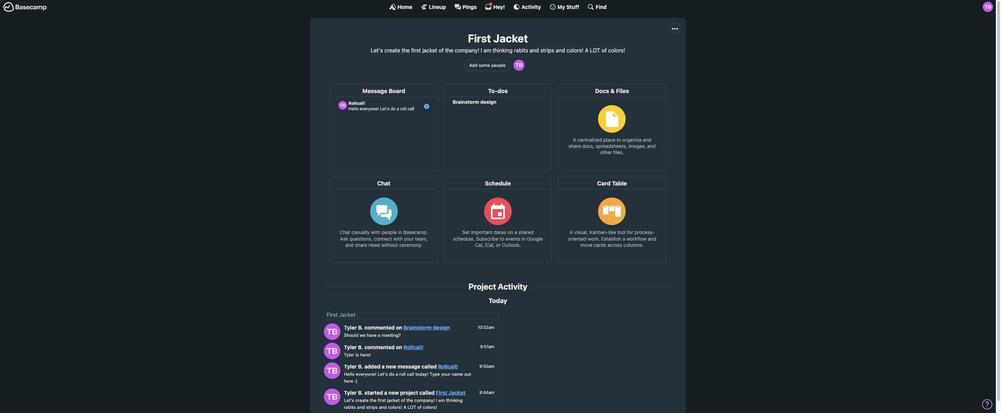 Task type: vqa. For each thing, say whether or not it's contained in the screenshot.
Outlook,
no



Task type: locate. For each thing, give the bounding box(es) containing it.
b.
[[358, 325, 363, 331], [358, 345, 363, 351], [358, 364, 363, 370], [358, 391, 363, 397]]

1 horizontal spatial rollcall! link
[[438, 364, 458, 370]]

1 horizontal spatial rollcall!
[[438, 364, 458, 370]]

tyler
[[344, 325, 357, 331], [344, 345, 357, 351], [344, 353, 354, 358], [344, 364, 357, 370], [344, 391, 357, 397]]

hello
[[344, 372, 355, 378]]

am
[[484, 47, 491, 54], [439, 398, 445, 404]]

rollcall! link
[[404, 345, 424, 351], [438, 364, 458, 370]]

0 vertical spatial am
[[484, 47, 491, 54]]

2 vertical spatial first
[[436, 391, 447, 397]]

3 b. from the top
[[358, 364, 363, 370]]

tyler up should
[[344, 325, 357, 331]]

tyler b. started a new project called first jacket
[[344, 391, 466, 397]]

type
[[430, 372, 440, 378]]

0 vertical spatial first
[[468, 32, 491, 45]]

0 vertical spatial tyler black image
[[983, 2, 994, 12]]

tyler black image
[[514, 60, 525, 71], [324, 343, 341, 360], [324, 363, 341, 380], [324, 389, 341, 406]]

roll
[[399, 372, 406, 378]]

0 horizontal spatial strips
[[366, 405, 378, 411]]

1 horizontal spatial am
[[484, 47, 491, 54]]

1 vertical spatial am
[[439, 398, 445, 404]]

1 vertical spatial commented
[[365, 345, 395, 351]]

company!
[[455, 47, 480, 54], [415, 398, 435, 404]]

brainstorm
[[404, 325, 432, 331]]

do
[[389, 372, 395, 378]]

company! down project
[[415, 398, 435, 404]]

1 vertical spatial first
[[327, 312, 338, 319]]

2 commented from the top
[[365, 345, 395, 351]]

0 vertical spatial thinking
[[493, 47, 513, 54]]

2 horizontal spatial first
[[468, 32, 491, 45]]

1 vertical spatial create
[[356, 398, 369, 404]]

your
[[441, 372, 451, 378]]

thinking down the name
[[446, 398, 463, 404]]

thinking
[[493, 47, 513, 54], [446, 398, 463, 404]]

tyler black image
[[983, 2, 994, 12], [324, 324, 341, 341]]

1 vertical spatial jacket
[[387, 398, 400, 404]]

new
[[386, 364, 397, 370], [389, 391, 399, 397]]

2 on from the top
[[396, 345, 402, 351]]

here!
[[360, 353, 371, 358]]

b. up everyone! in the left bottom of the page
[[358, 364, 363, 370]]

0 horizontal spatial rollcall! link
[[404, 345, 424, 351]]

0 vertical spatial called
[[422, 364, 437, 370]]

colors!
[[567, 47, 584, 54], [608, 47, 625, 54], [388, 405, 402, 411], [423, 405, 437, 411]]

9:50am
[[480, 364, 495, 370]]

1 horizontal spatial lot
[[590, 47, 601, 54]]

find
[[596, 4, 607, 10]]

strips
[[541, 47, 555, 54], [366, 405, 378, 411]]

should
[[344, 333, 359, 339]]

let's
[[371, 47, 383, 54], [378, 372, 388, 378], [344, 398, 354, 404]]

people
[[492, 62, 506, 68]]

2 b. from the top
[[358, 345, 363, 351]]

0 vertical spatial commented
[[365, 325, 395, 331]]

commented down should we have a meeting?
[[365, 345, 395, 351]]

1 vertical spatial thinking
[[446, 398, 463, 404]]

0 horizontal spatial jacket
[[339, 312, 356, 319]]

0 vertical spatial jacket
[[423, 47, 437, 54]]

jacket up people
[[494, 32, 528, 45]]

4 tyler from the top
[[344, 364, 357, 370]]

the
[[402, 47, 410, 54], [445, 47, 453, 54], [370, 398, 377, 404], [407, 398, 413, 404]]

of
[[439, 47, 444, 54], [602, 47, 607, 54], [401, 398, 405, 404], [418, 405, 422, 411]]

message
[[398, 364, 421, 370]]

add
[[469, 62, 478, 68]]

1 horizontal spatial first
[[436, 391, 447, 397]]

5 tyler from the top
[[344, 391, 357, 397]]

first jacket link up should
[[327, 312, 356, 319]]

called
[[422, 364, 437, 370], [420, 391, 435, 397]]

commented up should we have a meeting?
[[365, 325, 395, 331]]

0 vertical spatial create
[[385, 47, 400, 54]]

and
[[530, 47, 539, 54], [556, 47, 565, 54], [357, 405, 365, 411], [379, 405, 387, 411]]

new up do
[[386, 364, 397, 370]]

0 horizontal spatial lot
[[408, 405, 416, 411]]

jacket down the name
[[449, 391, 466, 397]]

0 vertical spatial on
[[396, 325, 402, 331]]

home link
[[389, 3, 413, 10]]

brainstorm design link
[[404, 325, 450, 331]]

am up the add some people
[[484, 47, 491, 54]]

0 vertical spatial company!
[[455, 47, 480, 54]]

0 vertical spatial strips
[[541, 47, 555, 54]]

1 horizontal spatial first
[[411, 47, 421, 54]]

0 horizontal spatial first
[[327, 312, 338, 319]]

call
[[407, 372, 414, 378]]

first jacket link
[[327, 312, 356, 319], [436, 391, 466, 397]]

tyler for tyler is here!
[[344, 353, 354, 358]]

1 vertical spatial a
[[404, 405, 407, 411]]

1 vertical spatial called
[[420, 391, 435, 397]]

rollcall! link down brainstorm on the bottom
[[404, 345, 424, 351]]

2 vertical spatial let's
[[344, 398, 354, 404]]

9:50am element
[[480, 364, 495, 370]]

1 tyler from the top
[[344, 325, 357, 331]]

thinking inside let's create the first jacket of the company! i am thinking rabits and strips and colors! a lot of colors!
[[446, 398, 463, 404]]

b. for tyler b. commented on brainstorm design
[[358, 325, 363, 331]]

0 vertical spatial rollcall! link
[[404, 345, 424, 351]]

1 horizontal spatial i
[[481, 47, 482, 54]]

3 tyler from the top
[[344, 353, 354, 358]]

on down meeting?
[[396, 345, 402, 351]]

tyler b. commented on rollcall!
[[344, 345, 424, 351]]

jacket
[[423, 47, 437, 54], [387, 398, 400, 404]]

0 vertical spatial i
[[481, 47, 482, 54]]

1 b. from the top
[[358, 325, 363, 331]]

a right have
[[378, 333, 381, 339]]

b. left started
[[358, 391, 363, 397]]

4 b. from the top
[[358, 391, 363, 397]]

rollcall! down brainstorm on the bottom
[[404, 345, 424, 351]]

a
[[585, 47, 589, 54], [404, 405, 407, 411]]

stuff
[[567, 4, 580, 10]]

tyler b. added a new message called rollcall!
[[344, 364, 458, 370]]

on up meeting?
[[396, 325, 402, 331]]

10:02am
[[478, 325, 495, 331]]

first jacket let's create the first jacket of the company! i am thinking rabits and strips and colors! a lot of colors!
[[371, 32, 625, 54]]

first
[[468, 32, 491, 45], [327, 312, 338, 319], [436, 391, 447, 397]]

is
[[356, 353, 359, 358]]

jacket inside first jacket let's create the first jacket of the company! i am thinking rabits and strips and colors! a lot of colors!
[[494, 32, 528, 45]]

b. up tyler is here!
[[358, 345, 363, 351]]

0 horizontal spatial create
[[356, 398, 369, 404]]

1 vertical spatial company!
[[415, 398, 435, 404]]

a
[[378, 333, 381, 339], [382, 364, 385, 370], [396, 372, 398, 378], [384, 391, 387, 397]]

company! up add
[[455, 47, 480, 54]]

tyler left is
[[344, 353, 354, 358]]

0 vertical spatial activity
[[522, 4, 541, 10]]

on
[[396, 325, 402, 331], [396, 345, 402, 351]]

called right project
[[420, 391, 435, 397]]

called up "type"
[[422, 364, 437, 370]]

2 vertical spatial jacket
[[449, 391, 466, 397]]

0 horizontal spatial i
[[436, 398, 437, 404]]

0 horizontal spatial thinking
[[446, 398, 463, 404]]

1 horizontal spatial tyler black image
[[983, 2, 994, 12]]

0 horizontal spatial first jacket link
[[327, 312, 356, 319]]

some
[[479, 62, 490, 68]]

1 horizontal spatial strips
[[541, 47, 555, 54]]

0 vertical spatial jacket
[[494, 32, 528, 45]]

tyler up is
[[344, 345, 357, 351]]

on for rollcall!
[[396, 345, 402, 351]]

here
[[344, 379, 353, 384]]

rabits inside let's create the first jacket of the company! i am thinking rabits and strips and colors! a lot of colors!
[[344, 405, 356, 411]]

0 vertical spatial let's
[[371, 47, 383, 54]]

0 vertical spatial a
[[585, 47, 589, 54]]

0 horizontal spatial a
[[404, 405, 407, 411]]

a inside let's create the first jacket of the company! i am thinking rabits and strips and colors! a lot of colors!
[[404, 405, 407, 411]]

jacket up should
[[339, 312, 356, 319]]

rollcall! up your
[[438, 364, 458, 370]]

activity link
[[514, 3, 541, 10]]

1 commented from the top
[[365, 325, 395, 331]]

a right added
[[382, 364, 385, 370]]

pings
[[463, 4, 477, 10]]

commented
[[365, 325, 395, 331], [365, 345, 395, 351]]

tyler up hello
[[344, 364, 357, 370]]

1 vertical spatial new
[[389, 391, 399, 397]]

1 vertical spatial on
[[396, 345, 402, 351]]

main element
[[0, 0, 996, 13]]

1 vertical spatial rollcall! link
[[438, 364, 458, 370]]

a right started
[[384, 391, 387, 397]]

design
[[433, 325, 450, 331]]

thinking up people
[[493, 47, 513, 54]]

a inside first jacket let's create the first jacket of the company! i am thinking rabits and strips and colors! a lot of colors!
[[585, 47, 589, 54]]

on for brainstorm
[[396, 325, 402, 331]]

0 horizontal spatial rabits
[[344, 405, 356, 411]]

1 horizontal spatial rabits
[[514, 47, 528, 54]]

1 vertical spatial rollcall!
[[438, 364, 458, 370]]

0 vertical spatial rabits
[[514, 47, 528, 54]]

activity left my
[[522, 4, 541, 10]]

1 vertical spatial i
[[436, 398, 437, 404]]

create
[[385, 47, 400, 54], [356, 398, 369, 404]]

1 vertical spatial let's
[[378, 372, 388, 378]]

1 horizontal spatial create
[[385, 47, 400, 54]]

1 vertical spatial lot
[[408, 405, 416, 411]]

let's inside first jacket let's create the first jacket of the company! i am thinking rabits and strips and colors! a lot of colors!
[[371, 47, 383, 54]]

jacket
[[494, 32, 528, 45], [339, 312, 356, 319], [449, 391, 466, 397]]

thinking inside first jacket let's create the first jacket of the company! i am thinking rabits and strips and colors! a lot of colors!
[[493, 47, 513, 54]]

a right do
[[396, 372, 398, 378]]

let's for hello
[[378, 372, 388, 378]]

i inside first jacket let's create the first jacket of the company! i am thinking rabits and strips and colors! a lot of colors!
[[481, 47, 482, 54]]

out
[[465, 372, 471, 378]]

9:51am
[[480, 345, 495, 350]]

jacket inside first jacket let's create the first jacket of the company! i am thinking rabits and strips and colors! a lot of colors!
[[423, 47, 437, 54]]

rollcall!
[[404, 345, 424, 351], [438, 364, 458, 370]]

i up some
[[481, 47, 482, 54]]

0 horizontal spatial rollcall!
[[404, 345, 424, 351]]

0 vertical spatial new
[[386, 364, 397, 370]]

a for added
[[382, 364, 385, 370]]

name
[[452, 372, 463, 378]]

1 vertical spatial first jacket link
[[436, 391, 466, 397]]

lot inside first jacket let's create the first jacket of the company! i am thinking rabits and strips and colors! a lot of colors!
[[590, 47, 601, 54]]

first inside first jacket let's create the first jacket of the company! i am thinking rabits and strips and colors! a lot of colors!
[[468, 32, 491, 45]]

am inside first jacket let's create the first jacket of the company! i am thinking rabits and strips and colors! a lot of colors!
[[484, 47, 491, 54]]

activity
[[522, 4, 541, 10], [498, 282, 528, 292]]

have
[[367, 333, 377, 339]]

first jacket link down your
[[436, 391, 466, 397]]

0 horizontal spatial tyler black image
[[324, 324, 341, 341]]

1 horizontal spatial jacket
[[449, 391, 466, 397]]

rollcall! link for tyler b. added a new message called
[[438, 364, 458, 370]]

company! inside let's create the first jacket of the company! i am thinking rabits and strips and colors! a lot of colors!
[[415, 398, 435, 404]]

0 horizontal spatial first
[[378, 398, 386, 404]]

rollcall! link up your
[[438, 364, 458, 370]]

let's inside hello everyone! let's do a roll call today! type your name out here :)
[[378, 372, 388, 378]]

:)
[[355, 379, 358, 384]]

tyler for tyler b. commented on brainstorm design
[[344, 325, 357, 331]]

new up let's create the first jacket of the company! i am thinking rabits and strips and colors! a lot of colors! on the bottom of page
[[389, 391, 399, 397]]

0 horizontal spatial company!
[[415, 398, 435, 404]]

2 tyler from the top
[[344, 345, 357, 351]]

tyler down the here
[[344, 391, 357, 397]]

create inside first jacket let's create the first jacket of the company! i am thinking rabits and strips and colors! a lot of colors!
[[385, 47, 400, 54]]

0 vertical spatial first
[[411, 47, 421, 54]]

i down "type"
[[436, 398, 437, 404]]

today!
[[416, 372, 429, 378]]

first
[[411, 47, 421, 54], [378, 398, 386, 404]]

1 vertical spatial jacket
[[339, 312, 356, 319]]

called for message
[[422, 364, 437, 370]]

1 horizontal spatial thinking
[[493, 47, 513, 54]]

am down your
[[439, 398, 445, 404]]

1 vertical spatial rabits
[[344, 405, 356, 411]]

my stuff
[[558, 4, 580, 10]]

lot
[[590, 47, 601, 54], [408, 405, 416, 411]]

first for first jacket
[[327, 312, 338, 319]]

let's for first
[[371, 47, 383, 54]]

activity up today
[[498, 282, 528, 292]]

switch accounts image
[[3, 2, 47, 12]]

0 vertical spatial lot
[[590, 47, 601, 54]]

i
[[481, 47, 482, 54], [436, 398, 437, 404]]

1 horizontal spatial jacket
[[423, 47, 437, 54]]

1 horizontal spatial a
[[585, 47, 589, 54]]

1 vertical spatial first
[[378, 398, 386, 404]]

2 horizontal spatial jacket
[[494, 32, 528, 45]]

rabits
[[514, 47, 528, 54], [344, 405, 356, 411]]

0 horizontal spatial am
[[439, 398, 445, 404]]

1 on from the top
[[396, 325, 402, 331]]

project activity
[[469, 282, 528, 292]]

1 vertical spatial strips
[[366, 405, 378, 411]]

add some people
[[469, 62, 506, 68]]

b. up we
[[358, 325, 363, 331]]

first for first jacket let's create the first jacket of the company! i am thinking rabits and strips and colors! a lot of colors!
[[468, 32, 491, 45]]

1 horizontal spatial company!
[[455, 47, 480, 54]]

0 horizontal spatial jacket
[[387, 398, 400, 404]]



Task type: describe. For each thing, give the bounding box(es) containing it.
find button
[[588, 3, 607, 10]]

tyler black image for tyler b. added a new message called rollcall!
[[324, 363, 341, 380]]

lineup link
[[421, 3, 446, 10]]

0 vertical spatial rollcall!
[[404, 345, 424, 351]]

rollcall! link for tyler b. commented on
[[404, 345, 424, 351]]

10:02am element
[[478, 325, 495, 331]]

a inside hello everyone! let's do a roll call today! type your name out here :)
[[396, 372, 398, 378]]

project
[[400, 391, 418, 397]]

tyler black image for tyler b. started a new project called first jacket
[[324, 389, 341, 406]]

everyone!
[[356, 372, 377, 378]]

1 vertical spatial activity
[[498, 282, 528, 292]]

project
[[469, 282, 496, 292]]

lot inside let's create the first jacket of the company! i am thinking rabits and strips and colors! a lot of colors!
[[408, 405, 416, 411]]

called for project
[[420, 391, 435, 397]]

am inside let's create the first jacket of the company! i am thinking rabits and strips and colors! a lot of colors!
[[439, 398, 445, 404]]

b. for tyler b. started a new project called first jacket
[[358, 391, 363, 397]]

let's create the first jacket of the company! i am thinking rabits and strips and colors! a lot of colors!
[[344, 398, 463, 411]]

my stuff button
[[550, 3, 580, 10]]

let's inside let's create the first jacket of the company! i am thinking rabits and strips and colors! a lot of colors!
[[344, 398, 354, 404]]

hey!
[[493, 4, 505, 10]]

jacket inside let's create the first jacket of the company! i am thinking rabits and strips and colors! a lot of colors!
[[387, 398, 400, 404]]

tyler is here!
[[344, 353, 371, 358]]

lineup
[[429, 4, 446, 10]]

a for have
[[378, 333, 381, 339]]

first jacket
[[327, 312, 356, 319]]

b. for tyler b. commented on rollcall!
[[358, 345, 363, 351]]

added
[[365, 364, 381, 370]]

9:51am element
[[480, 345, 495, 350]]

my
[[558, 4, 565, 10]]

jacket for first jacket
[[339, 312, 356, 319]]

strips inside let's create the first jacket of the company! i am thinking rabits and strips and colors! a lot of colors!
[[366, 405, 378, 411]]

tyler b. commented on brainstorm design
[[344, 325, 450, 331]]

i inside let's create the first jacket of the company! i am thinking rabits and strips and colors! a lot of colors!
[[436, 398, 437, 404]]

home
[[398, 4, 413, 10]]

b. for tyler b. added a new message called rollcall!
[[358, 364, 363, 370]]

tyler for tyler b. commented on rollcall!
[[344, 345, 357, 351]]

first inside let's create the first jacket of the company! i am thinking rabits and strips and colors! a lot of colors!
[[378, 398, 386, 404]]

first inside first jacket let's create the first jacket of the company! i am thinking rabits and strips and colors! a lot of colors!
[[411, 47, 421, 54]]

pings button
[[455, 3, 477, 10]]

company! inside first jacket let's create the first jacket of the company! i am thinking rabits and strips and colors! a lot of colors!
[[455, 47, 480, 54]]

jacket for first jacket let's create the first jacket of the company! i am thinking rabits and strips and colors! a lot of colors!
[[494, 32, 528, 45]]

new for project
[[389, 391, 399, 397]]

activity inside main element
[[522, 4, 541, 10]]

tyler black image for tyler b. commented on rollcall!
[[324, 343, 341, 360]]

1 horizontal spatial first jacket link
[[436, 391, 466, 397]]

0 vertical spatial first jacket link
[[327, 312, 356, 319]]

commented for rollcall!
[[365, 345, 395, 351]]

started
[[365, 391, 383, 397]]

hey! button
[[485, 2, 505, 10]]

1 vertical spatial tyler black image
[[324, 324, 341, 341]]

should we have a meeting?
[[344, 333, 401, 339]]

tyler for tyler b. started a new project called first jacket
[[344, 391, 357, 397]]

9:44am
[[480, 391, 495, 396]]

tyler for tyler b. added a new message called rollcall!
[[344, 364, 357, 370]]

hello everyone! let's do a roll call today! type your name out here :)
[[344, 372, 471, 384]]

tyler black image inside main element
[[983, 2, 994, 12]]

we
[[360, 333, 366, 339]]

new for message
[[386, 364, 397, 370]]

today
[[489, 297, 507, 305]]

meeting?
[[382, 333, 401, 339]]

9:44am element
[[480, 391, 495, 396]]

add some people link
[[465, 60, 511, 71]]

strips inside first jacket let's create the first jacket of the company! i am thinking rabits and strips and colors! a lot of colors!
[[541, 47, 555, 54]]

create inside let's create the first jacket of the company! i am thinking rabits and strips and colors! a lot of colors!
[[356, 398, 369, 404]]

commented for brainstorm design
[[365, 325, 395, 331]]

rabits inside first jacket let's create the first jacket of the company! i am thinking rabits and strips and colors! a lot of colors!
[[514, 47, 528, 54]]

a for started
[[384, 391, 387, 397]]



